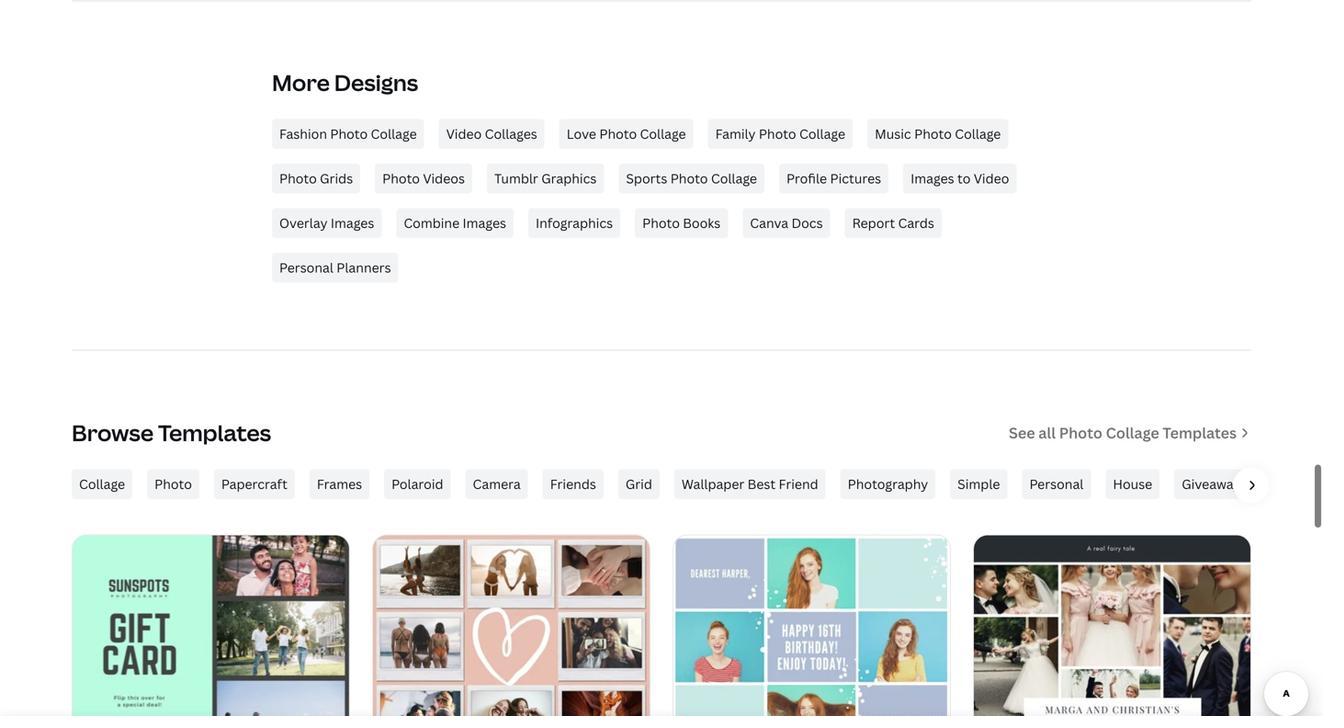 Task type: describe. For each thing, give the bounding box(es) containing it.
collage for love photo collage
[[640, 125, 686, 143]]

photography link
[[841, 469, 936, 499]]

personal for personal planners
[[279, 259, 334, 276]]

house link
[[1106, 469, 1160, 499]]

wallpaper
[[682, 475, 745, 493]]

video inside video collages link
[[446, 125, 482, 143]]

photography
[[848, 475, 928, 493]]

polaroid
[[392, 475, 444, 493]]

giveaway link
[[1175, 469, 1249, 499]]

2 horizontal spatial images
[[911, 170, 955, 187]]

photo inside family photo collage link
[[759, 125, 797, 143]]

papercraft
[[221, 475, 288, 493]]

photo inside photo videos link
[[383, 170, 420, 187]]

grid link
[[618, 469, 660, 499]]

combine
[[404, 214, 460, 232]]

fashion
[[279, 125, 327, 143]]

photo inside music photo collage "link"
[[915, 125, 952, 143]]

photo inside love photo collage link
[[600, 125, 637, 143]]

music photo collage
[[875, 125, 1001, 143]]

photo inside photo link
[[155, 475, 192, 493]]

profile pictures link
[[779, 164, 889, 193]]

images for combine images
[[463, 214, 506, 232]]

friends link
[[543, 469, 604, 499]]

photo books
[[643, 214, 721, 232]]

personal for personal
[[1030, 475, 1084, 493]]

collage link
[[72, 469, 132, 499]]

best
[[748, 475, 776, 493]]

infographics
[[536, 214, 613, 232]]

video collages link
[[439, 119, 545, 149]]

sports photo collage
[[626, 170, 757, 187]]

browse templates
[[72, 418, 271, 447]]

camera
[[473, 475, 521, 493]]

infographics link
[[529, 208, 621, 238]]

overlay images
[[279, 214, 374, 232]]

love photo collage link
[[560, 119, 694, 149]]

profile
[[787, 170, 827, 187]]

simple link
[[951, 469, 1008, 499]]

see all photo collage templates link
[[1009, 421, 1252, 445]]

family
[[716, 125, 756, 143]]

friends
[[550, 475, 596, 493]]

family photo collage
[[716, 125, 846, 143]]

wedding photo collage image
[[974, 535, 1251, 716]]

report cards
[[853, 214, 935, 232]]

graphics
[[542, 170, 597, 187]]

papercraft link
[[214, 469, 295, 499]]

birthday photo collage image
[[674, 535, 950, 716]]

see
[[1009, 423, 1035, 443]]

collage up house
[[1106, 423, 1160, 443]]

pictures
[[830, 170, 882, 187]]

photo grids link
[[272, 164, 360, 193]]

wallpaper best friend link
[[675, 469, 826, 499]]

0 horizontal spatial templates
[[158, 418, 271, 447]]

books
[[683, 214, 721, 232]]

overlay
[[279, 214, 328, 232]]

profile pictures
[[787, 170, 882, 187]]

overlay images link
[[272, 208, 382, 238]]

collage for fashion photo collage
[[371, 125, 417, 143]]

more
[[272, 68, 330, 97]]

docs
[[792, 214, 823, 232]]

video collages
[[446, 125, 537, 143]]

videos
[[423, 170, 465, 187]]



Task type: vqa. For each thing, say whether or not it's contained in the screenshot.
the topmost in
no



Task type: locate. For each thing, give the bounding box(es) containing it.
images inside 'link'
[[331, 214, 374, 232]]

friend
[[779, 475, 819, 493]]

personal inside personal planners link
[[279, 259, 334, 276]]

collage for family photo collage
[[800, 125, 846, 143]]

0 vertical spatial video
[[446, 125, 482, 143]]

photo right love
[[600, 125, 637, 143]]

templates
[[158, 418, 271, 447], [1163, 423, 1237, 443]]

family photo collage image
[[73, 535, 349, 716]]

collage up photo videos
[[371, 125, 417, 143]]

images
[[911, 170, 955, 187], [331, 214, 374, 232], [463, 214, 506, 232]]

frames link
[[310, 469, 370, 499]]

personal down "all"
[[1030, 475, 1084, 493]]

canva
[[750, 214, 789, 232]]

templates up giveaway
[[1163, 423, 1237, 443]]

templates up papercraft
[[158, 418, 271, 447]]

more designs
[[272, 68, 418, 97]]

collage
[[371, 125, 417, 143], [640, 125, 686, 143], [800, 125, 846, 143], [955, 125, 1001, 143], [711, 170, 757, 187], [1106, 423, 1160, 443], [79, 475, 125, 493]]

images up planners
[[331, 214, 374, 232]]

to
[[958, 170, 971, 187]]

collage up to
[[955, 125, 1001, 143]]

collage up sports
[[640, 125, 686, 143]]

photo videos
[[383, 170, 465, 187]]

images right combine
[[463, 214, 506, 232]]

1 horizontal spatial video
[[974, 170, 1010, 187]]

all
[[1039, 423, 1056, 443]]

tumblr graphics link
[[487, 164, 604, 193]]

video left collages
[[446, 125, 482, 143]]

images for overlay images
[[331, 214, 374, 232]]

photo right music
[[915, 125, 952, 143]]

photo grids
[[279, 170, 353, 187]]

images to video link
[[904, 164, 1017, 193]]

photo inside see all photo collage templates link
[[1060, 423, 1103, 443]]

photo books link
[[635, 208, 728, 238]]

see all photo collage templates
[[1009, 423, 1237, 443]]

sports
[[626, 170, 668, 187]]

family photo collage link
[[708, 119, 853, 149]]

photo right family
[[759, 125, 797, 143]]

fashion photo collage link
[[272, 119, 424, 149]]

combine images link
[[396, 208, 514, 238]]

photo inside fashion photo collage link
[[330, 125, 368, 143]]

0 vertical spatial personal
[[279, 259, 334, 276]]

music photo collage link
[[868, 119, 1009, 149]]

report cards link
[[845, 208, 942, 238]]

report
[[853, 214, 895, 232]]

grid
[[626, 475, 652, 493]]

collage down browse at the bottom
[[79, 475, 125, 493]]

personal link
[[1022, 469, 1091, 499]]

fashion photo collage
[[279, 125, 417, 143]]

photo inside photo books link
[[643, 214, 680, 232]]

music
[[875, 125, 912, 143]]

sports photo collage link
[[619, 164, 765, 193]]

images to video
[[911, 170, 1010, 187]]

photo left books
[[643, 214, 680, 232]]

photo right sports
[[671, 170, 708, 187]]

photo link
[[147, 469, 199, 499]]

simple
[[958, 475, 1000, 493]]

canva docs
[[750, 214, 823, 232]]

photo inside sports photo collage link
[[671, 170, 708, 187]]

photo right "all"
[[1060, 423, 1103, 443]]

photo left grids
[[279, 170, 317, 187]]

browse
[[72, 418, 154, 447]]

love photo collage
[[567, 125, 686, 143]]

0 horizontal spatial personal
[[279, 259, 334, 276]]

collage for sports photo collage
[[711, 170, 757, 187]]

0 horizontal spatial video
[[446, 125, 482, 143]]

house
[[1113, 475, 1153, 493]]

1 horizontal spatial images
[[463, 214, 506, 232]]

designs
[[334, 68, 418, 97]]

photo right fashion
[[330, 125, 368, 143]]

personal inside personal link
[[1030, 475, 1084, 493]]

video right to
[[974, 170, 1010, 187]]

personal planners
[[279, 259, 391, 276]]

heart-shaped photo collage image
[[373, 535, 650, 716]]

1 horizontal spatial templates
[[1163, 423, 1237, 443]]

tumblr
[[494, 170, 538, 187]]

0 horizontal spatial images
[[331, 214, 374, 232]]

collage inside "link"
[[955, 125, 1001, 143]]

video inside images to video link
[[974, 170, 1010, 187]]

combine images
[[404, 214, 506, 232]]

tumblr graphics
[[494, 170, 597, 187]]

cards
[[898, 214, 935, 232]]

images left to
[[911, 170, 955, 187]]

collage up profile pictures
[[800, 125, 846, 143]]

1 vertical spatial personal
[[1030, 475, 1084, 493]]

collages
[[485, 125, 537, 143]]

canva docs link
[[743, 208, 831, 238]]

collage down family
[[711, 170, 757, 187]]

grids
[[320, 170, 353, 187]]

1 horizontal spatial personal
[[1030, 475, 1084, 493]]

personal planners link
[[272, 253, 399, 282]]

photo down browse templates
[[155, 475, 192, 493]]

photo videos link
[[375, 164, 472, 193]]

video
[[446, 125, 482, 143], [974, 170, 1010, 187]]

photo inside photo grids link
[[279, 170, 317, 187]]

photo left videos
[[383, 170, 420, 187]]

collage for music photo collage
[[955, 125, 1001, 143]]

1 vertical spatial video
[[974, 170, 1010, 187]]

giveaway
[[1182, 475, 1241, 493]]

personal down overlay
[[279, 259, 334, 276]]

photo
[[330, 125, 368, 143], [600, 125, 637, 143], [759, 125, 797, 143], [915, 125, 952, 143], [279, 170, 317, 187], [383, 170, 420, 187], [671, 170, 708, 187], [643, 214, 680, 232], [1060, 423, 1103, 443], [155, 475, 192, 493]]

personal
[[279, 259, 334, 276], [1030, 475, 1084, 493]]

love
[[567, 125, 596, 143]]

camera link
[[466, 469, 528, 499]]

planners
[[337, 259, 391, 276]]

frames
[[317, 475, 362, 493]]

polaroid link
[[384, 469, 451, 499]]

wallpaper best friend
[[682, 475, 819, 493]]



